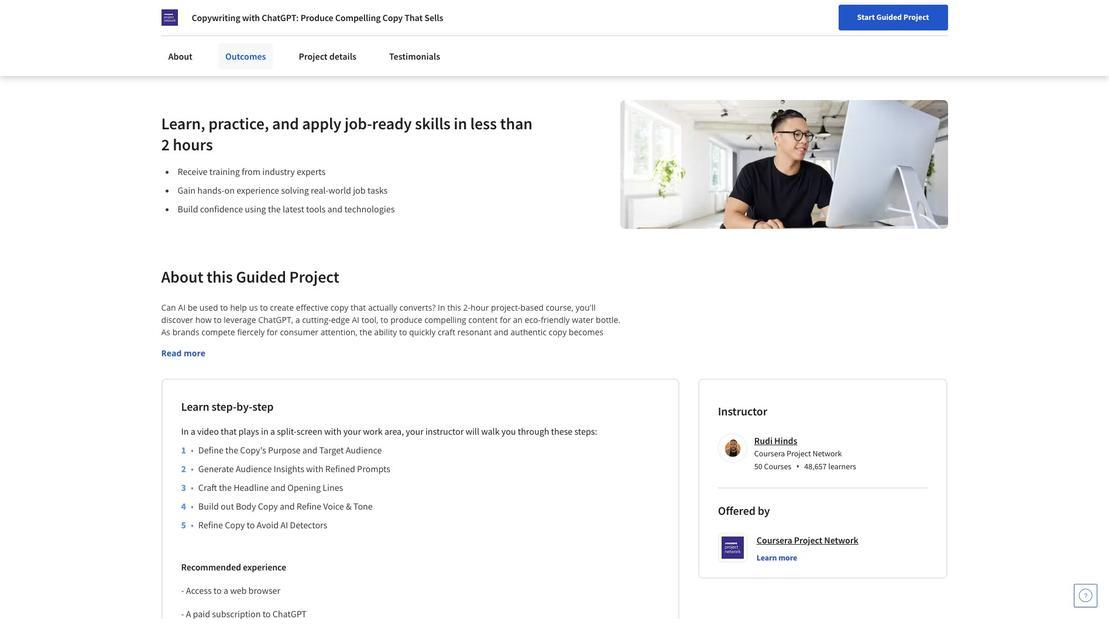 Task type: vqa. For each thing, say whether or not it's contained in the screenshot.
social
no



Task type: locate. For each thing, give the bounding box(es) containing it.
offered
[[718, 503, 756, 518]]

1 vertical spatial audience
[[236, 463, 272, 475]]

1 horizontal spatial refine
[[297, 500, 321, 512]]

audience down work
[[346, 444, 382, 456]]

1 horizontal spatial of
[[486, 351, 493, 362]]

copywriting
[[192, 12, 240, 23]]

browser down captivates
[[582, 363, 613, 375]]

with up creativity.
[[219, 363, 235, 375]]

• for • craft the headline and opening lines
[[191, 482, 194, 493]]

tone
[[354, 500, 373, 512]]

access
[[186, 585, 212, 596]]

2 vertical spatial that
[[221, 426, 237, 437]]

• left generate
[[191, 463, 194, 475]]

• define the copy's purpose and target audience
[[191, 444, 382, 456]]

1 horizontal spatial audience
[[346, 444, 382, 456]]

for down project-
[[500, 314, 511, 325]]

coursera enterprise logos image
[[687, 0, 921, 34]]

defining
[[292, 339, 323, 350]]

guided up us
[[236, 266, 286, 287]]

refine down out at the bottom left of the page
[[198, 519, 223, 531]]

about
[[229, 30, 253, 42]]

0 vertical spatial you'll
[[576, 302, 596, 313]]

1 vertical spatial about
[[161, 266, 203, 287]]

browser
[[582, 363, 613, 375], [249, 585, 280, 596]]

a left "split-" at left bottom
[[270, 426, 275, 437]]

• up the recommended
[[191, 519, 194, 531]]

• left out at the bottom left of the page
[[191, 500, 194, 512]]

project up learn more button
[[794, 534, 823, 546]]

1 horizontal spatial web
[[564, 363, 580, 375]]

• left define
[[191, 444, 194, 456]]

1 horizontal spatial guided
[[877, 12, 902, 22]]

network inside rudi hinds coursera project network 50 courses • 48,657 learners
[[813, 448, 842, 459]]

learners
[[829, 461, 856, 472]]

more down the copywriting
[[206, 30, 227, 42]]

coursera down the "rudi hinds" link
[[754, 448, 785, 459]]

0 horizontal spatial through
[[259, 339, 289, 350]]

resonates
[[179, 363, 217, 375]]

more down coursera project network
[[779, 553, 797, 563]]

you'll down selling
[[414, 351, 434, 362]]

learn up the about link on the top left of the page
[[181, 30, 204, 42]]

copy
[[383, 12, 403, 23], [258, 500, 278, 512], [225, 519, 245, 531]]

• left craft
[[191, 482, 194, 493]]

1 horizontal spatial that
[[351, 302, 366, 313]]

1 horizontal spatial ai
[[281, 519, 288, 531]]

in up the compelling
[[438, 302, 445, 313]]

48,657
[[804, 461, 827, 472]]

coursera project network link
[[757, 533, 859, 547]]

1 vertical spatial coursera
[[754, 448, 785, 459]]

1 vertical spatial browser
[[249, 585, 280, 596]]

eco-
[[525, 314, 541, 325]]

with up about
[[242, 12, 260, 23]]

0 vertical spatial build
[[178, 203, 198, 215]]

project details
[[299, 50, 356, 62]]

steps:
[[575, 426, 597, 437]]

1 horizontal spatial in
[[454, 113, 467, 134]]

2 vertical spatial more
[[779, 553, 797, 563]]

build down craft
[[198, 500, 219, 512]]

1 vertical spatial experience
[[243, 561, 286, 573]]

0 horizontal spatial refine
[[198, 519, 223, 531]]

guided inside button
[[877, 12, 902, 22]]

by
[[758, 503, 770, 518]]

researching
[[453, 339, 498, 350]]

gain
[[178, 184, 196, 196]]

that left plays on the bottom left of the page
[[221, 426, 237, 437]]

None search field
[[167, 7, 448, 31]]

gain hands-on experience solving real-world job tasks
[[178, 184, 388, 196]]

instructor
[[718, 404, 768, 419]]

in right plays on the bottom left of the page
[[261, 426, 269, 437]]

2 vertical spatial ai
[[281, 519, 288, 531]]

to
[[220, 302, 228, 313], [260, 302, 268, 313], [214, 314, 222, 325], [381, 314, 388, 325], [399, 327, 407, 338], [233, 351, 240, 362], [247, 519, 255, 531], [214, 585, 222, 596]]

fiercely
[[237, 327, 265, 338]]

0 vertical spatial copy
[[383, 12, 403, 23]]

1 vertical spatial network
[[824, 534, 859, 546]]

the down tool,
[[360, 327, 372, 338]]

in left video
[[181, 426, 189, 437]]

copy down out at the bottom left of the page
[[225, 519, 245, 531]]

1 vertical spatial learn
[[181, 399, 209, 414]]

1 horizontal spatial you'll
[[576, 302, 596, 313]]

core
[[248, 363, 265, 375]]

• for • define the copy's purpose and target audience
[[191, 444, 194, 456]]

0 horizontal spatial ai
[[178, 302, 186, 313]]

1 horizontal spatial browser
[[582, 363, 613, 375]]

through inside can ai be used to help us to create effective copy that actually converts? in this 2-hour project-based course, you'll discover how to leverage chatgpt, a cutting-edge ai tool, to produce compelling content for an eco-friendly water bottle. as brands compete fiercely for consumer attention, the ability to quickly craft resonant and authentic copy becomes invaluable. you'll journey through defining the bottle's unique selling points, researching your target audience, and refining your copy to ensure it feels genuinely human. by the end, you'll have a piece of copy that not only captivates but also resonates with its core user. ideal for budding copywriters and marketers, this course requires just a web browser and a dash of creativity.
[[259, 339, 289, 350]]

2 horizontal spatial that
[[516, 351, 531, 362]]

0 vertical spatial audience
[[346, 444, 382, 456]]

2 vertical spatial this
[[463, 363, 477, 375]]

journey
[[227, 339, 257, 350]]

a left dash
[[178, 376, 183, 387]]

browser down recommended experience
[[249, 585, 280, 596]]

this down the piece
[[463, 363, 477, 375]]

about
[[168, 50, 193, 62], [161, 266, 203, 287]]

more
[[206, 30, 227, 42], [184, 348, 205, 359], [779, 553, 797, 563]]

that up requires
[[516, 351, 531, 362]]

1 horizontal spatial in
[[438, 302, 445, 313]]

1 vertical spatial through
[[518, 426, 549, 437]]

0 vertical spatial in
[[438, 302, 445, 313]]

1 vertical spatial more
[[184, 348, 205, 359]]

copy down you'll
[[212, 351, 230, 362]]

end,
[[395, 351, 412, 362]]

project left show notifications icon
[[904, 12, 929, 22]]

ready
[[372, 113, 412, 134]]

the right craft
[[219, 482, 232, 493]]

more for read more
[[184, 348, 205, 359]]

1 vertical spatial build
[[198, 500, 219, 512]]

than
[[500, 113, 533, 134]]

help center image
[[1079, 589, 1093, 603]]

hinds
[[775, 435, 798, 447]]

coursera project network image
[[161, 9, 178, 26]]

of up course
[[486, 351, 493, 362]]

0 horizontal spatial browser
[[249, 585, 280, 596]]

sells
[[425, 12, 443, 23]]

web
[[564, 363, 580, 375], [230, 585, 247, 596]]

0 horizontal spatial in
[[181, 426, 189, 437]]

2 vertical spatial learn
[[757, 553, 777, 563]]

project down hinds
[[787, 448, 811, 459]]

ensure
[[243, 351, 269, 362]]

also
[[161, 363, 177, 375]]

project down business
[[299, 50, 328, 62]]

copy left the that
[[383, 12, 403, 23]]

0 horizontal spatial guided
[[236, 266, 286, 287]]

0 vertical spatial learn
[[181, 30, 204, 42]]

experience up using at the left top
[[237, 184, 279, 196]]

copy
[[331, 302, 349, 313], [549, 327, 567, 338], [212, 351, 230, 362], [496, 351, 514, 362]]

plays
[[239, 426, 259, 437]]

0 horizontal spatial copy
[[225, 519, 245, 531]]

to down the 'produce' at the bottom left of page
[[399, 327, 407, 338]]

in
[[454, 113, 467, 134], [261, 426, 269, 437]]

chatgpt,
[[258, 314, 293, 325]]

tool,
[[362, 314, 378, 325]]

0 vertical spatial about
[[168, 50, 193, 62]]

a left video
[[191, 426, 195, 437]]

craft
[[198, 482, 217, 493]]

recommended
[[181, 561, 241, 573]]

web down recommended experience
[[230, 585, 247, 596]]

ai left tool,
[[352, 314, 359, 325]]

0 vertical spatial in
[[454, 113, 467, 134]]

generate
[[198, 463, 234, 475]]

less
[[470, 113, 497, 134]]

in inside the learn, practice, and apply job-ready skills in less than 2 hours
[[454, 113, 467, 134]]

ability
[[374, 327, 397, 338]]

1 vertical spatial that
[[516, 351, 531, 362]]

points,
[[425, 339, 451, 350]]

0 vertical spatial more
[[206, 30, 227, 42]]

refine up detectors
[[297, 500, 321, 512]]

build
[[178, 203, 198, 215], [198, 500, 219, 512]]

about up be
[[161, 266, 203, 287]]

more for learn more about coursera for business
[[206, 30, 227, 42]]

2
[[161, 134, 170, 155]]

becomes
[[569, 327, 604, 338]]

• for • generate audience insights with refined prompts
[[191, 463, 194, 475]]

0 vertical spatial web
[[564, 363, 580, 375]]

your left work
[[343, 426, 361, 437]]

industry
[[262, 166, 295, 177]]

web down captivates
[[564, 363, 580, 375]]

creativity.
[[215, 376, 252, 387]]

receive
[[178, 166, 208, 177]]

coursera up the learn more
[[757, 534, 792, 546]]

2 horizontal spatial this
[[463, 363, 477, 375]]

0 vertical spatial this
[[207, 266, 233, 287]]

1 horizontal spatial through
[[518, 426, 549, 437]]

project-
[[491, 302, 521, 313]]

copywriters
[[356, 363, 401, 375]]

copywriting with chatgpt: produce compelling copy that sells
[[192, 12, 443, 23]]

and down opening
[[280, 500, 295, 512]]

to left help
[[220, 302, 228, 313]]

learn, practice, and apply job-ready skills in less than 2 hours
[[161, 113, 533, 155]]

this
[[207, 266, 233, 287], [447, 302, 461, 313], [463, 363, 477, 375]]

0 vertical spatial through
[[259, 339, 289, 350]]

guided right start
[[877, 12, 902, 22]]

more up resonates
[[184, 348, 205, 359]]

1 horizontal spatial this
[[447, 302, 461, 313]]

0 horizontal spatial you'll
[[414, 351, 434, 362]]

business
[[307, 30, 343, 42]]

coursera down chatgpt:
[[255, 30, 291, 42]]

copy down friendly
[[549, 327, 567, 338]]

will
[[466, 426, 479, 437]]

1 vertical spatial this
[[447, 302, 461, 313]]

about down coursera project network icon
[[168, 50, 193, 62]]

in left less
[[454, 113, 467, 134]]

more for learn more
[[779, 553, 797, 563]]

0 vertical spatial ai
[[178, 302, 186, 313]]

produce
[[301, 12, 333, 23]]

a
[[295, 314, 300, 325], [457, 351, 461, 362], [557, 363, 561, 375], [178, 376, 183, 387], [191, 426, 195, 437], [270, 426, 275, 437], [224, 585, 228, 596]]

friendly
[[541, 314, 570, 325]]

compelling
[[335, 12, 381, 23]]

1 vertical spatial in
[[181, 426, 189, 437]]

2 horizontal spatial ai
[[352, 314, 359, 325]]

0 horizontal spatial in
[[261, 426, 269, 437]]

testimonials link
[[382, 43, 447, 69]]

you'll up water
[[576, 302, 596, 313]]

web inside can ai be used to help us to create effective copy that actually converts? in this 2-hour project-based course, you'll discover how to leverage chatgpt, a cutting-edge ai tool, to produce compelling content for an eco-friendly water bottle. as brands compete fiercely for consumer attention, the ability to quickly craft resonant and authentic copy becomes invaluable. you'll journey through defining the bottle's unique selling points, researching your target audience, and refining your copy to ensure it feels genuinely human. by the end, you'll have a piece of copy that not only captivates but also resonates with its core user. ideal for budding copywriters and marketers, this course requires just a web browser and a dash of creativity.
[[564, 363, 580, 375]]

show notifications image
[[951, 15, 965, 29]]

through right you
[[518, 426, 549, 437]]

1 horizontal spatial copy
[[258, 500, 278, 512]]

0 horizontal spatial web
[[230, 585, 247, 596]]

and down content
[[494, 327, 509, 338]]

of
[[486, 351, 493, 362], [205, 376, 213, 387]]

testimonials
[[389, 50, 440, 62]]

attention,
[[321, 327, 358, 338]]

to up its
[[233, 351, 240, 362]]

2-
[[463, 302, 471, 313]]

build down gain
[[178, 203, 198, 215]]

copy up avoid
[[258, 500, 278, 512]]

that up tool,
[[351, 302, 366, 313]]

about for about
[[168, 50, 193, 62]]

2 horizontal spatial copy
[[383, 12, 403, 23]]

learn down dash
[[181, 399, 209, 414]]

0 vertical spatial network
[[813, 448, 842, 459]]

step
[[252, 399, 274, 414]]

skills
[[415, 113, 451, 134]]

learn down coursera project network
[[757, 553, 777, 563]]

copy up edge
[[331, 302, 349, 313]]

ai left be
[[178, 302, 186, 313]]

in inside can ai be used to help us to create effective copy that actually converts? in this 2-hour project-based course, you'll discover how to leverage chatgpt, a cutting-edge ai tool, to produce compelling content for an eco-friendly water bottle. as brands compete fiercely for consumer attention, the ability to quickly craft resonant and authentic copy becomes invaluable. you'll journey through defining the bottle's unique selling points, researching your target audience, and refining your copy to ensure it feels genuinely human. by the end, you'll have a piece of copy that not only captivates but also resonates with its core user. ideal for budding copywriters and marketers, this course requires just a web browser and a dash of creativity.
[[438, 302, 445, 313]]

0 vertical spatial guided
[[877, 12, 902, 22]]

and left apply
[[272, 113, 299, 134]]

area,
[[385, 426, 404, 437]]

this left 2-
[[447, 302, 461, 313]]

• left 48,657
[[796, 460, 800, 473]]

this up used
[[207, 266, 233, 287]]

2 vertical spatial coursera
[[757, 534, 792, 546]]

• for • refine copy to avoid ai detectors
[[191, 519, 194, 531]]

1 vertical spatial of
[[205, 376, 213, 387]]

0 vertical spatial browser
[[582, 363, 613, 375]]

using
[[245, 203, 266, 215]]

learn step-by-step
[[181, 399, 274, 414]]

audience
[[346, 444, 382, 456], [236, 463, 272, 475]]

learn inside button
[[757, 553, 777, 563]]

through up it
[[259, 339, 289, 350]]

unique
[[370, 339, 396, 350]]

audience down copy's
[[236, 463, 272, 475]]



Task type: describe. For each thing, give the bounding box(es) containing it.
-
[[181, 585, 184, 596]]

for down genuinely
[[309, 363, 320, 375]]

read more
[[161, 348, 205, 359]]

solving
[[281, 184, 309, 196]]

rudi hinds link
[[754, 435, 798, 447]]

rudi
[[754, 435, 773, 447]]

start guided project
[[857, 12, 929, 22]]

hour
[[471, 302, 489, 313]]

out
[[221, 500, 234, 512]]

to right "access"
[[214, 585, 222, 596]]

find
[[784, 13, 800, 24]]

screen
[[297, 426, 322, 437]]

and down end,
[[403, 363, 417, 375]]

bottle's
[[339, 339, 368, 350]]

• inside rudi hinds coursera project network 50 courses • 48,657 learners
[[796, 460, 800, 473]]

converts?
[[400, 302, 436, 313]]

content
[[469, 314, 498, 325]]

produce
[[391, 314, 422, 325]]

create
[[270, 302, 294, 313]]

technologies
[[344, 203, 395, 215]]

be
[[188, 302, 197, 313]]

and up • build out body copy and refine voice & tone
[[271, 482, 286, 493]]

prompts
[[357, 463, 390, 475]]

captivates
[[567, 351, 605, 362]]

with inside can ai be used to help us to create effective copy that actually converts? in this 2-hour project-based course, you'll discover how to leverage chatgpt, a cutting-edge ai tool, to produce compelling content for an eco-friendly water bottle. as brands compete fiercely for consumer attention, the ability to quickly craft resonant and authentic copy becomes invaluable. you'll journey through defining the bottle's unique selling points, researching your target audience, and refining your copy to ensure it feels genuinely human. by the end, you'll have a piece of copy that not only captivates but also resonates with its core user. ideal for budding copywriters and marketers, this course requires just a web browser and a dash of creativity.
[[219, 363, 235, 375]]

the right using at the left top
[[268, 203, 281, 215]]

marketers,
[[420, 363, 461, 375]]

learn for learn more
[[757, 553, 777, 563]]

to up compete
[[214, 314, 222, 325]]

1 vertical spatial web
[[230, 585, 247, 596]]

invaluable.
[[161, 339, 203, 350]]

you'll
[[205, 339, 225, 350]]

audience,
[[545, 339, 581, 350]]

and down also
[[161, 376, 176, 387]]

tasks
[[368, 184, 388, 196]]

recommended experience
[[181, 561, 286, 573]]

coursera inside rudi hinds coursera project network 50 courses • 48,657 learners
[[754, 448, 785, 459]]

start guided project button
[[839, 5, 948, 30]]

1 vertical spatial refine
[[198, 519, 223, 531]]

0 vertical spatial that
[[351, 302, 366, 313]]

bottle.
[[596, 314, 621, 325]]

for left business
[[293, 30, 305, 42]]

career
[[835, 13, 858, 24]]

project inside button
[[904, 12, 929, 22]]

training
[[209, 166, 240, 177]]

1 vertical spatial copy
[[258, 500, 278, 512]]

refining
[[161, 351, 191, 362]]

authentic
[[511, 327, 547, 338]]

tools
[[306, 203, 326, 215]]

define
[[198, 444, 224, 456]]

your up resonates
[[193, 351, 210, 362]]

target
[[319, 444, 344, 456]]

1 vertical spatial you'll
[[414, 351, 434, 362]]

the right define
[[225, 444, 238, 456]]

headline
[[234, 482, 269, 493]]

1 vertical spatial ai
[[352, 314, 359, 325]]

project inside rudi hinds coursera project network 50 courses • 48,657 learners
[[787, 448, 811, 459]]

and right tools
[[328, 203, 343, 215]]

0 horizontal spatial that
[[221, 426, 237, 437]]

discover
[[161, 314, 193, 325]]

genuinely
[[298, 351, 335, 362]]

for down chatgpt,
[[267, 327, 278, 338]]

actually
[[368, 302, 397, 313]]

receive training from industry experts
[[178, 166, 326, 177]]

target
[[520, 339, 542, 350]]

compelling
[[425, 314, 466, 325]]

opening
[[287, 482, 321, 493]]

browser inside can ai be used to help us to create effective copy that actually converts? in this 2-hour project-based course, you'll discover how to leverage chatgpt, a cutting-edge ai tool, to produce compelling content for an eco-friendly water bottle. as brands compete fiercely for consumer attention, the ability to quickly craft resonant and authentic copy becomes invaluable. you'll journey through defining the bottle's unique selling points, researching your target audience, and refining your copy to ensure it feels genuinely human. by the end, you'll have a piece of copy that not only captivates but also resonates with its core user. ideal for budding copywriters and marketers, this course requires just a web browser and a dash of creativity.
[[582, 363, 613, 375]]

budding
[[322, 363, 354, 375]]

a right have
[[457, 351, 461, 362]]

have
[[436, 351, 455, 362]]

chatgpt:
[[262, 12, 299, 23]]

your left target
[[500, 339, 517, 350]]

split-
[[277, 426, 297, 437]]

latest
[[283, 203, 304, 215]]

about for about this guided project
[[161, 266, 203, 287]]

requires
[[507, 363, 539, 375]]

an
[[513, 314, 523, 325]]

0 horizontal spatial audience
[[236, 463, 272, 475]]

to up the ability
[[381, 314, 388, 325]]

video
[[197, 426, 219, 437]]

your right the find
[[801, 13, 817, 24]]

you
[[502, 426, 516, 437]]

with up opening
[[306, 463, 324, 475]]

but
[[607, 351, 620, 362]]

its
[[237, 363, 246, 375]]

with up target
[[324, 426, 342, 437]]

hours
[[173, 134, 213, 155]]

world
[[329, 184, 351, 196]]

project inside "link"
[[299, 50, 328, 62]]

2 vertical spatial copy
[[225, 519, 245, 531]]

read
[[161, 348, 182, 359]]

1 vertical spatial guided
[[236, 266, 286, 287]]

to left avoid
[[247, 519, 255, 531]]

learn for learn step-by-step
[[181, 399, 209, 414]]

and inside the learn, practice, and apply job-ready skills in less than 2 hours
[[272, 113, 299, 134]]

rudi hinds image
[[720, 435, 746, 461]]

edge
[[331, 314, 350, 325]]

human.
[[338, 351, 367, 362]]

feels
[[278, 351, 296, 362]]

a down recommended experience
[[224, 585, 228, 596]]

step-
[[212, 399, 237, 414]]

job-
[[345, 113, 372, 134]]

0 vertical spatial coursera
[[255, 30, 291, 42]]

and down screen
[[302, 444, 318, 456]]

coursera inside 'coursera project network' link
[[757, 534, 792, 546]]

• for • build out body copy and refine voice & tone
[[191, 500, 194, 512]]

help
[[230, 302, 247, 313]]

can
[[161, 302, 176, 313]]

to right us
[[260, 302, 268, 313]]

• refine copy to avoid ai detectors
[[191, 519, 327, 531]]

the down attention, at the left bottom of page
[[325, 339, 337, 350]]

0 vertical spatial experience
[[237, 184, 279, 196]]

a up consumer on the left bottom of page
[[295, 314, 300, 325]]

by
[[369, 351, 379, 362]]

your right area,
[[406, 426, 424, 437]]

0 vertical spatial of
[[486, 351, 493, 362]]

the down the unique
[[381, 351, 393, 362]]

project up "effective"
[[289, 266, 339, 287]]

effective
[[296, 302, 328, 313]]

it
[[271, 351, 276, 362]]

0 horizontal spatial this
[[207, 266, 233, 287]]

copy's
[[240, 444, 266, 456]]

0 vertical spatial refine
[[297, 500, 321, 512]]

project details link
[[292, 43, 364, 69]]

and down becomes
[[583, 339, 598, 350]]

compete
[[202, 327, 235, 338]]

by-
[[237, 399, 252, 414]]

consumer
[[280, 327, 318, 338]]

a right "just"
[[557, 363, 561, 375]]

brands
[[173, 327, 199, 338]]

based
[[521, 302, 544, 313]]

from
[[242, 166, 261, 177]]

about link
[[161, 43, 200, 69]]

0 horizontal spatial of
[[205, 376, 213, 387]]

cutting-
[[302, 314, 331, 325]]

craft
[[438, 327, 455, 338]]

learn more about coursera for business link
[[181, 30, 343, 42]]

coursera project network
[[757, 534, 859, 546]]

copy up course
[[496, 351, 514, 362]]

in a video that plays in a split-screen with your work area, your instructor will walk you through these steps:
[[181, 426, 597, 437]]

learn for learn more about coursera for business
[[181, 30, 204, 42]]

selling
[[399, 339, 423, 350]]

1 vertical spatial in
[[261, 426, 269, 437]]

learn more button
[[757, 552, 797, 564]]

&
[[346, 500, 352, 512]]



